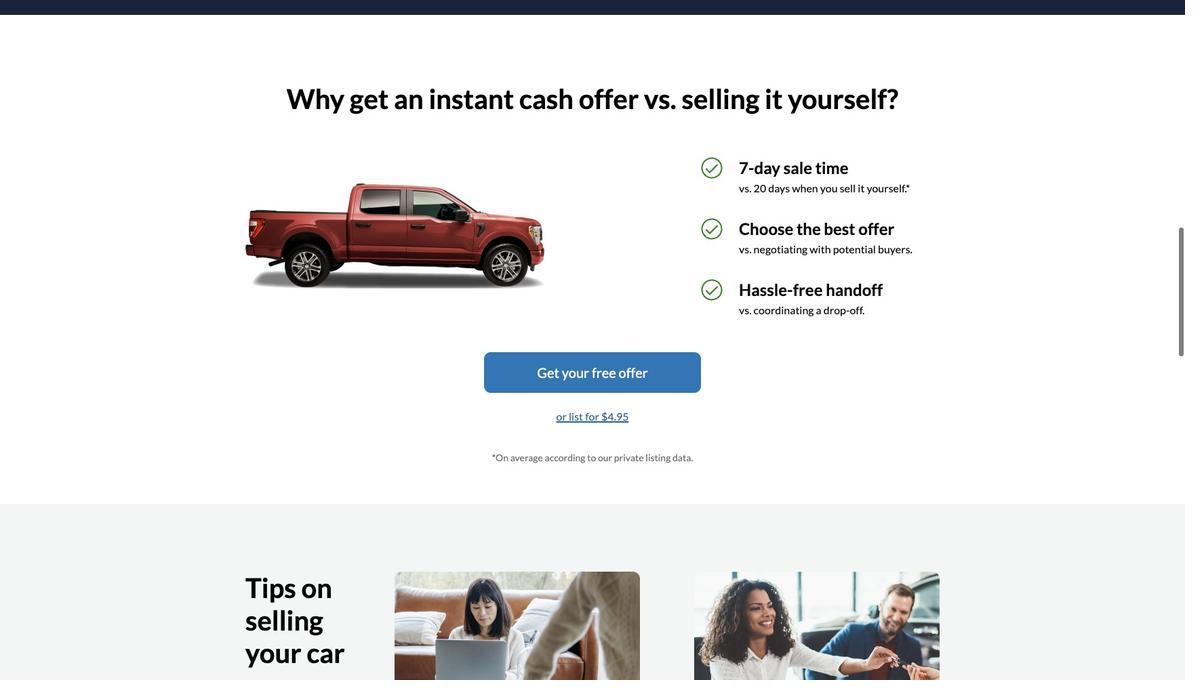 Task type: vqa. For each thing, say whether or not it's contained in the screenshot.
on
yes



Task type: describe. For each thing, give the bounding box(es) containing it.
list
[[569, 404, 583, 417]]

0 vertical spatial offer
[[579, 77, 639, 109]]

an
[[394, 77, 424, 109]]

drop-
[[824, 298, 850, 311]]

coordinating
[[754, 298, 814, 311]]

your inside button
[[562, 359, 589, 375]]

get your free offer button
[[484, 347, 701, 387]]

vs. for vs. coordinating a drop-off.
[[739, 298, 752, 311]]

when
[[792, 176, 818, 189]]

vs. 20 days when you sell it yourself.*
[[739, 176, 910, 189]]

according
[[545, 446, 585, 458]]

you
[[820, 176, 838, 189]]

tips
[[245, 566, 296, 599]]

1 horizontal spatial selling
[[682, 77, 760, 109]]

for
[[585, 404, 599, 417]]

sell
[[840, 176, 856, 189]]

why
[[287, 77, 344, 109]]

time
[[815, 152, 849, 172]]

choose the best offer
[[739, 213, 894, 233]]

average
[[510, 446, 543, 458]]

potential
[[833, 237, 876, 250]]

with
[[810, 237, 831, 250]]

20
[[754, 176, 766, 189]]

data.
[[673, 446, 693, 458]]

days
[[768, 176, 790, 189]]

on
[[301, 566, 332, 599]]

*on
[[492, 446, 508, 458]]

a
[[816, 298, 821, 311]]

yourself?
[[788, 77, 898, 109]]

car image
[[245, 176, 545, 283]]

tips on selling your car
[[245, 566, 345, 664]]

the
[[797, 213, 821, 233]]

7-
[[739, 152, 754, 172]]

handoff
[[826, 274, 883, 294]]

instant
[[429, 77, 514, 109]]

$4.95
[[601, 404, 629, 417]]



Task type: locate. For each thing, give the bounding box(es) containing it.
car
[[307, 631, 345, 664]]

free up vs. coordinating a drop-off.
[[793, 274, 823, 294]]

0 vertical spatial your
[[562, 359, 589, 375]]

get
[[350, 77, 389, 109]]

0 horizontal spatial your
[[245, 631, 301, 664]]

it
[[765, 77, 783, 109], [858, 176, 865, 189]]

or list for $4.95
[[556, 404, 629, 417]]

offer inside button
[[619, 359, 648, 375]]

or list for $4.95 button
[[556, 401, 629, 421]]

yourself.*
[[867, 176, 910, 189]]

vs. coordinating a drop-off.
[[739, 298, 865, 311]]

offer for choose the best offer
[[858, 213, 894, 233]]

selling
[[682, 77, 760, 109], [245, 599, 323, 631]]

1 horizontal spatial it
[[858, 176, 865, 189]]

your right get
[[562, 359, 589, 375]]

your inside tips on selling your car
[[245, 631, 301, 664]]

2 vertical spatial offer
[[619, 359, 648, 375]]

free inside button
[[592, 359, 616, 375]]

0 vertical spatial it
[[765, 77, 783, 109]]

sale
[[784, 152, 812, 172]]

offer for get your free offer
[[619, 359, 648, 375]]

0 horizontal spatial selling
[[245, 599, 323, 631]]

private
[[614, 446, 644, 458]]

0 horizontal spatial free
[[592, 359, 616, 375]]

vs. for vs. 20 days when you sell it yourself.*
[[739, 176, 752, 189]]

what paperwork do i need to sell my car? image
[[694, 566, 940, 681]]

choose
[[739, 213, 793, 233]]

to
[[587, 446, 596, 458]]

negotiating
[[754, 237, 808, 250]]

get
[[537, 359, 559, 375]]

vs. for vs. negotiating with potential buyers.
[[739, 237, 752, 250]]

free up $4.95
[[592, 359, 616, 375]]

or
[[556, 404, 567, 417]]

1 vertical spatial selling
[[245, 599, 323, 631]]

free
[[793, 274, 823, 294], [592, 359, 616, 375]]

listing
[[646, 446, 671, 458]]

0 horizontal spatial it
[[765, 77, 783, 109]]

off.
[[850, 298, 865, 311]]

our
[[598, 446, 612, 458]]

your left car
[[245, 631, 301, 664]]

your
[[562, 359, 589, 375], [245, 631, 301, 664]]

1 vertical spatial it
[[858, 176, 865, 189]]

0 vertical spatial selling
[[682, 77, 760, 109]]

1 vertical spatial free
[[592, 359, 616, 375]]

selling inside tips on selling your car
[[245, 599, 323, 631]]

reviewing instant cash offers for your car image
[[395, 566, 640, 681]]

cash
[[519, 77, 574, 109]]

1 vertical spatial your
[[245, 631, 301, 664]]

offer right cash
[[579, 77, 639, 109]]

1 horizontal spatial free
[[793, 274, 823, 294]]

vs. negotiating with potential buyers.
[[739, 237, 913, 250]]

buyers.
[[878, 237, 913, 250]]

7-day sale time
[[739, 152, 849, 172]]

offer up $4.95
[[619, 359, 648, 375]]

vs.
[[644, 77, 676, 109], [739, 176, 752, 189], [739, 237, 752, 250], [739, 298, 752, 311]]

offer
[[579, 77, 639, 109], [858, 213, 894, 233], [619, 359, 648, 375]]

offer up buyers. at the right top of page
[[858, 213, 894, 233]]

best
[[824, 213, 855, 233]]

day
[[754, 152, 780, 172]]

0 vertical spatial free
[[793, 274, 823, 294]]

hassle-
[[739, 274, 793, 294]]

get your free offer
[[537, 359, 648, 375]]

hassle-free handoff
[[739, 274, 883, 294]]

*on average according to our private listing data.
[[492, 446, 693, 458]]

1 vertical spatial offer
[[858, 213, 894, 233]]

why get an instant cash offer vs. selling it yourself?
[[287, 77, 898, 109]]

1 horizontal spatial your
[[562, 359, 589, 375]]



